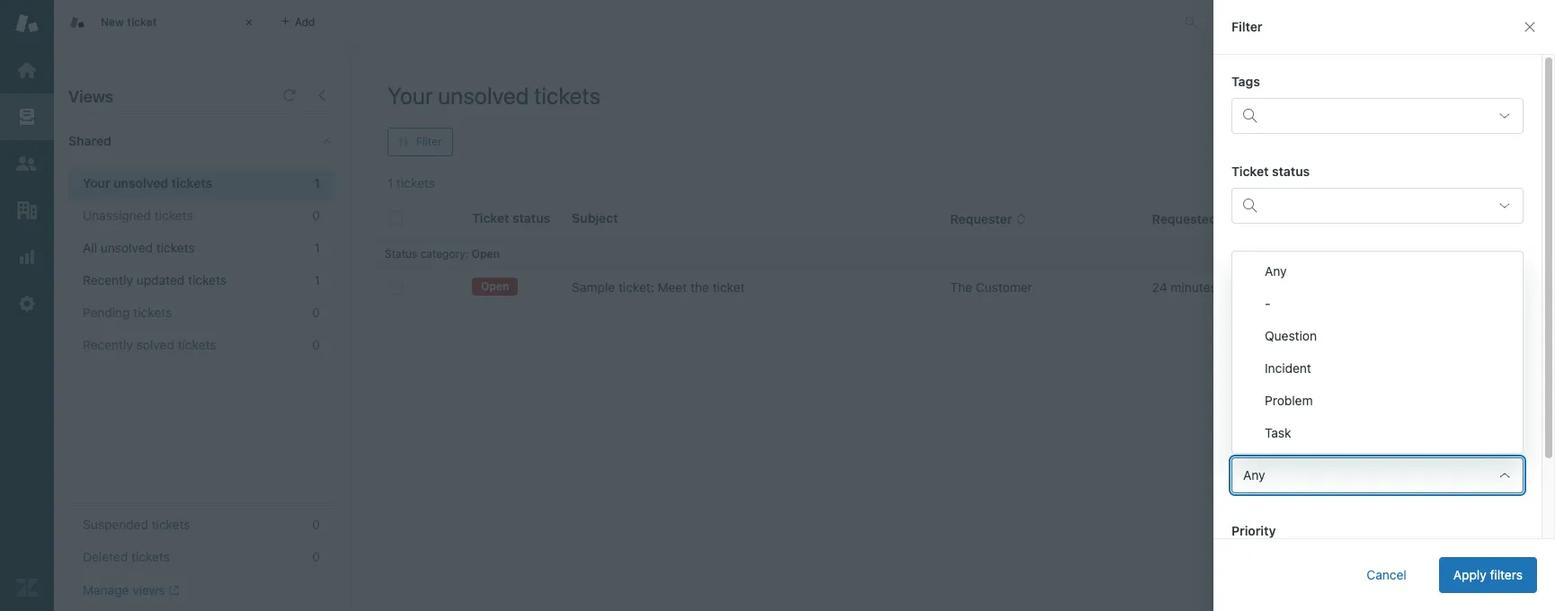 Task type: vqa. For each thing, say whether or not it's contained in the screenshot.
the topmost The John Ogn
no



Task type: locate. For each thing, give the bounding box(es) containing it.
unassigned tickets
[[83, 208, 193, 223]]

0 vertical spatial requester
[[951, 211, 1013, 227]]

0 vertical spatial your
[[388, 82, 433, 109]]

sample ticket: meet the ticket link
[[572, 279, 745, 297]]

views image
[[15, 105, 39, 129]]

collapse views pane image
[[315, 88, 329, 103]]

1 vertical spatial requester
[[1232, 254, 1294, 269]]

2 1 from the top
[[314, 240, 320, 255]]

your up unassigned
[[83, 175, 110, 191]]

1 horizontal spatial ticket
[[713, 280, 745, 295]]

cancel button
[[1353, 558, 1422, 594]]

incident up -
[[1264, 280, 1311, 295]]

your unsolved tickets
[[388, 82, 601, 109], [83, 175, 212, 191]]

3 0 from the top
[[312, 337, 320, 353]]

1 vertical spatial 1
[[314, 240, 320, 255]]

suspended tickets
[[83, 517, 190, 532]]

requested button
[[1153, 211, 1232, 228]]

1 horizontal spatial requester
[[1232, 254, 1294, 269]]

tags element
[[1232, 98, 1524, 134]]

1 vertical spatial type
[[1232, 433, 1262, 449]]

shared button
[[54, 114, 303, 168]]

filter
[[1232, 19, 1263, 34], [416, 135, 442, 148]]

ticket right the
[[713, 280, 745, 295]]

tickets right updated
[[188, 273, 227, 288]]

manage views
[[83, 583, 165, 598]]

updated
[[136, 273, 185, 288]]

0 vertical spatial filter
[[1232, 19, 1263, 34]]

your unsolved tickets up unassigned tickets
[[83, 175, 212, 191]]

0 vertical spatial incident
[[1264, 280, 1311, 295]]

1 vertical spatial incident
[[1265, 361, 1312, 376]]

new ticket tab
[[54, 0, 270, 45]]

tickets up deleted tickets
[[152, 517, 190, 532]]

1 horizontal spatial priority
[[1397, 211, 1441, 227]]

subject
[[572, 210, 618, 226]]

all unsolved tickets
[[83, 240, 195, 255]]

1 vertical spatial open
[[481, 280, 509, 293]]

1 for all unsolved tickets
[[314, 240, 320, 255]]

0 for recently solved tickets
[[312, 337, 320, 353]]

recently for recently updated tickets
[[83, 273, 133, 288]]

play button
[[1443, 81, 1520, 117]]

0 horizontal spatial priority
[[1232, 523, 1277, 539]]

requested
[[1153, 211, 1218, 227]]

tickets up all unsolved tickets
[[154, 208, 193, 223]]

ago
[[1221, 280, 1242, 295]]

recently for recently solved tickets
[[83, 337, 133, 353]]

2 vertical spatial 1
[[314, 273, 320, 288]]

type
[[1264, 211, 1294, 227], [1232, 433, 1262, 449]]

row containing sample ticket: meet the ticket
[[374, 269, 1542, 306]]

tickets right solved
[[178, 337, 216, 353]]

solved
[[136, 337, 174, 353]]

1 1 from the top
[[314, 175, 320, 191]]

filters
[[1491, 567, 1524, 583]]

ticket status element
[[1232, 188, 1524, 224]]

priority
[[1397, 211, 1441, 227], [1232, 523, 1277, 539]]

requester up ago
[[1232, 254, 1294, 269]]

cancel
[[1367, 567, 1407, 583]]

any up -
[[1265, 264, 1287, 279]]

priority inside 'button'
[[1397, 211, 1441, 227]]

None field
[[1232, 368, 1524, 404]]

0 horizontal spatial filter
[[416, 135, 442, 148]]

5 0 from the top
[[312, 550, 320, 565]]

1 vertical spatial recently
[[83, 337, 133, 353]]

any
[[1265, 264, 1287, 279], [1244, 468, 1266, 483]]

1 horizontal spatial your unsolved tickets
[[388, 82, 601, 109]]

unsolved
[[438, 82, 529, 109], [114, 175, 168, 191], [101, 240, 153, 255]]

- question
[[1265, 296, 1318, 344]]

0 horizontal spatial ticket
[[127, 15, 157, 29]]

1 recently from the top
[[83, 273, 133, 288]]

0 vertical spatial 1
[[314, 175, 320, 191]]

incident option
[[1233, 353, 1524, 385]]

deleted tickets
[[83, 550, 170, 565]]

type left the task
[[1232, 433, 1262, 449]]

filter inside filter button
[[416, 135, 442, 148]]

1 horizontal spatial filter
[[1232, 19, 1263, 34]]

filter button
[[388, 128, 453, 156]]

0 vertical spatial ticket
[[127, 15, 157, 29]]

ticket
[[127, 15, 157, 29], [713, 280, 745, 295]]

1 0 from the top
[[312, 208, 320, 223]]

1 vertical spatial filter
[[416, 135, 442, 148]]

0 for suspended tickets
[[312, 517, 320, 532]]

- option
[[1233, 288, 1524, 320]]

0 vertical spatial priority
[[1397, 211, 1441, 227]]

0 vertical spatial open
[[472, 247, 500, 261]]

reporting image
[[15, 246, 39, 269]]

open down status category: open on the left top of the page
[[481, 280, 509, 293]]

unsolved up filter button in the top left of the page
[[438, 82, 529, 109]]

task option
[[1233, 417, 1524, 450]]

sample ticket: meet the ticket
[[572, 280, 745, 295]]

0 vertical spatial unsolved
[[438, 82, 529, 109]]

1 horizontal spatial type
[[1264, 211, 1294, 227]]

incident
[[1264, 280, 1311, 295], [1265, 361, 1312, 376]]

Ticket status field
[[1267, 192, 1486, 220]]

your up filter button in the top left of the page
[[388, 82, 433, 109]]

unsolved down unassigned
[[101, 240, 153, 255]]

ticket status
[[1232, 164, 1311, 179]]

any inside the any field
[[1244, 468, 1266, 483]]

0 horizontal spatial type
[[1232, 433, 1262, 449]]

views
[[68, 87, 113, 106]]

0 vertical spatial type
[[1264, 211, 1294, 227]]

row
[[374, 269, 1542, 306]]

tabs tab list
[[54, 0, 1166, 45]]

4 0 from the top
[[312, 517, 320, 532]]

open
[[472, 247, 500, 261], [481, 280, 509, 293]]

priority inside filter dialog
[[1232, 523, 1277, 539]]

0 vertical spatial any
[[1265, 264, 1287, 279]]

tickets
[[534, 82, 601, 109], [172, 175, 212, 191], [154, 208, 193, 223], [156, 240, 195, 255], [188, 273, 227, 288], [133, 305, 172, 320], [178, 337, 216, 353], [152, 517, 190, 532], [131, 550, 170, 565]]

apply
[[1454, 567, 1487, 583]]

status
[[1273, 164, 1311, 179]]

24
[[1153, 280, 1168, 295]]

1
[[314, 175, 320, 191], [314, 240, 320, 255], [314, 273, 320, 288]]

recently down pending
[[83, 337, 133, 353]]

0 for pending tickets
[[312, 305, 320, 320]]

recently
[[83, 273, 133, 288], [83, 337, 133, 353]]

filter dialog
[[1214, 0, 1556, 612]]

requester
[[951, 211, 1013, 227], [1232, 254, 1294, 269]]

get started image
[[15, 58, 39, 82]]

(opens in a new tab) image
[[165, 586, 179, 596]]

meet
[[658, 280, 687, 295]]

customers image
[[15, 152, 39, 175]]

your unsolved tickets up filter button in the top left of the page
[[388, 82, 601, 109]]

1 vertical spatial priority
[[1232, 523, 1277, 539]]

0 horizontal spatial requester
[[951, 211, 1013, 227]]

new
[[101, 15, 124, 29]]

zendesk support image
[[15, 12, 39, 35]]

conversations
[[1237, 15, 1310, 28]]

requester button
[[951, 211, 1027, 228]]

0
[[312, 208, 320, 223], [312, 305, 320, 320], [312, 337, 320, 353], [312, 517, 320, 532], [312, 550, 320, 565]]

3 1 from the top
[[314, 273, 320, 288]]

open right the category:
[[472, 247, 500, 261]]

task
[[1265, 425, 1292, 441]]

Any field
[[1232, 458, 1524, 494]]

request
[[1232, 344, 1282, 359]]

none field inside filter dialog
[[1232, 368, 1524, 404]]

0 horizontal spatial your unsolved tickets
[[83, 175, 212, 191]]

priority button
[[1397, 211, 1456, 228]]

requester up the customer
[[951, 211, 1013, 227]]

any inside any option
[[1265, 264, 1287, 279]]

ticket inside tab
[[127, 15, 157, 29]]

main element
[[0, 0, 54, 612]]

1 vertical spatial any
[[1244, 468, 1266, 483]]

unassigned
[[83, 208, 151, 223]]

type down ticket status
[[1264, 211, 1294, 227]]

recently up pending
[[83, 273, 133, 288]]

unsolved up unassigned tickets
[[114, 175, 168, 191]]

any down the task
[[1244, 468, 1266, 483]]

1 vertical spatial your
[[83, 175, 110, 191]]

ticket right new
[[127, 15, 157, 29]]

incident down the date
[[1265, 361, 1312, 376]]

2 0 from the top
[[312, 305, 320, 320]]

24 minutes ago
[[1153, 280, 1242, 295]]

your
[[388, 82, 433, 109], [83, 175, 110, 191]]

tickets down tabs tab list
[[534, 82, 601, 109]]

2 recently from the top
[[83, 337, 133, 353]]

0 vertical spatial recently
[[83, 273, 133, 288]]

requester inside button
[[951, 211, 1013, 227]]



Task type: describe. For each thing, give the bounding box(es) containing it.
play
[[1480, 91, 1505, 106]]

problem option
[[1233, 385, 1524, 417]]

0 horizontal spatial your
[[83, 175, 110, 191]]

1 vertical spatial unsolved
[[114, 175, 168, 191]]

1 for recently updated tickets
[[314, 273, 320, 288]]

recently updated tickets
[[83, 273, 227, 288]]

ticket
[[1232, 164, 1269, 179]]

0 for unassigned tickets
[[312, 208, 320, 223]]

manage
[[83, 583, 129, 598]]

organizations image
[[15, 199, 39, 222]]

type list box
[[1232, 251, 1524, 454]]

type button
[[1264, 211, 1308, 228]]

minutes
[[1171, 280, 1217, 295]]

suspended
[[83, 517, 148, 532]]

type inside filter dialog
[[1232, 433, 1262, 449]]

close drawer image
[[1524, 20, 1538, 34]]

the
[[951, 280, 973, 295]]

-
[[1265, 296, 1271, 311]]

filter inside filter dialog
[[1232, 19, 1263, 34]]

1 for your unsolved tickets
[[314, 175, 320, 191]]

admin image
[[15, 292, 39, 316]]

shared heading
[[54, 114, 351, 168]]

1 vertical spatial your unsolved tickets
[[83, 175, 212, 191]]

1 vertical spatial ticket
[[713, 280, 745, 295]]

2 vertical spatial unsolved
[[101, 240, 153, 255]]

all
[[83, 240, 97, 255]]

any for the any field
[[1244, 468, 1266, 483]]

recently solved tickets
[[83, 337, 216, 353]]

pending
[[83, 305, 130, 320]]

any for type list box
[[1265, 264, 1287, 279]]

category:
[[421, 247, 469, 261]]

apply filters button
[[1440, 558, 1538, 594]]

incident inside row
[[1264, 280, 1311, 295]]

incident inside option
[[1265, 361, 1312, 376]]

customer
[[976, 280, 1033, 295]]

problem
[[1265, 393, 1314, 408]]

tickets up updated
[[156, 240, 195, 255]]

sample
[[572, 280, 615, 295]]

zendesk image
[[15, 576, 39, 600]]

pending tickets
[[83, 305, 172, 320]]

status category: open
[[385, 247, 500, 261]]

tickets down recently updated tickets
[[133, 305, 172, 320]]

question
[[1265, 328, 1318, 344]]

deleted
[[83, 550, 128, 565]]

ticket:
[[619, 280, 655, 295]]

tickets down shared heading
[[172, 175, 212, 191]]

type inside "button"
[[1264, 211, 1294, 227]]

1 horizontal spatial your
[[388, 82, 433, 109]]

requester inside filter dialog
[[1232, 254, 1294, 269]]

0 vertical spatial your unsolved tickets
[[388, 82, 601, 109]]

refresh views pane image
[[282, 88, 297, 103]]

date
[[1285, 344, 1312, 359]]

the customer
[[951, 280, 1033, 295]]

close image
[[240, 13, 258, 31]]

conversations button
[[1218, 8, 1351, 36]]

0 for deleted tickets
[[312, 550, 320, 565]]

new ticket
[[101, 15, 157, 29]]

any option
[[1233, 255, 1524, 288]]

apply filters
[[1454, 567, 1524, 583]]

manage views link
[[83, 583, 179, 599]]

status
[[385, 247, 418, 261]]

tickets up views
[[131, 550, 170, 565]]

question option
[[1233, 320, 1524, 353]]

shared
[[68, 133, 111, 148]]

tags
[[1232, 74, 1261, 89]]

views
[[132, 583, 165, 598]]

request date
[[1232, 344, 1312, 359]]

the
[[691, 280, 710, 295]]



